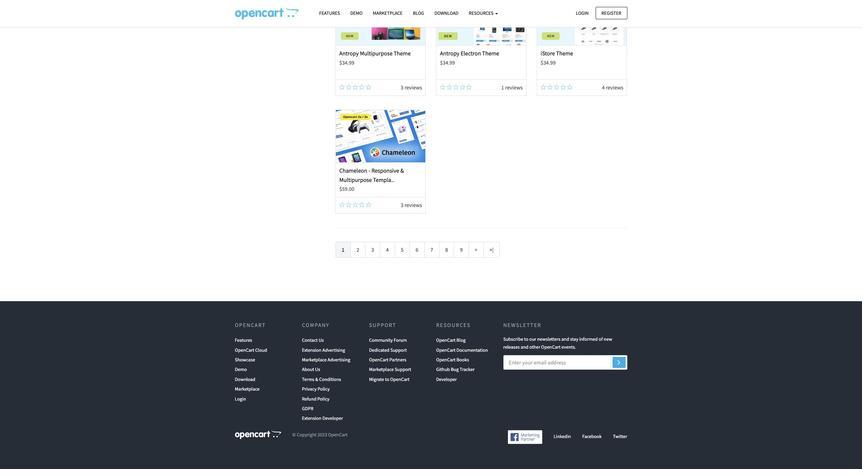 Task type: locate. For each thing, give the bounding box(es) containing it.
& inside chameleon - responsive & multipurpose templa.. $59.00
[[401, 167, 404, 175]]

opencart down opencart blog link
[[437, 347, 456, 354]]

3 theme from the left
[[557, 50, 574, 57]]

theme inside antropy electron theme $34.99
[[483, 50, 500, 57]]

0 vertical spatial support
[[369, 322, 397, 329]]

marketplace link
[[368, 7, 408, 19], [235, 385, 260, 395]]

responsive
[[372, 167, 400, 175]]

1 extension from the top
[[302, 347, 322, 354]]

0 vertical spatial demo
[[351, 10, 363, 16]]

3
[[401, 84, 404, 91], [401, 202, 404, 209], [372, 246, 374, 253]]

us for about us
[[315, 367, 320, 373]]

& right 'responsive'
[[401, 167, 404, 175]]

download right blog 'link'
[[435, 10, 459, 16]]

showcase link
[[235, 355, 255, 365]]

features for demo
[[319, 10, 340, 16]]

facebook
[[583, 434, 602, 440]]

1 horizontal spatial developer
[[437, 377, 457, 383]]

1 vertical spatial login link
[[235, 395, 246, 404]]

3 link
[[365, 242, 381, 258]]

2
[[357, 246, 360, 253]]

reviews
[[405, 84, 422, 91], [506, 84, 523, 91], [606, 84, 624, 91], [405, 202, 422, 209]]

1 horizontal spatial features
[[319, 10, 340, 16]]

policy for refund policy
[[318, 396, 330, 403]]

0 vertical spatial login link
[[571, 7, 595, 19]]

1 vertical spatial multipurpose
[[340, 176, 372, 184]]

policy down the terms & conditions link
[[318, 387, 330, 393]]

forum
[[394, 338, 407, 344]]

extension inside "link"
[[302, 416, 322, 422]]

2 vertical spatial support
[[395, 367, 412, 373]]

0 vertical spatial 1
[[502, 84, 504, 91]]

developer down github
[[437, 377, 457, 383]]

to down the marketplace support link
[[385, 377, 390, 383]]

1 vertical spatial to
[[385, 377, 390, 383]]

opencart up opencart cloud
[[235, 322, 266, 329]]

0 vertical spatial policy
[[318, 387, 330, 393]]

company
[[302, 322, 330, 329]]

1 vertical spatial advertising
[[328, 357, 351, 363]]

community
[[369, 338, 393, 344]]

1 horizontal spatial to
[[525, 337, 529, 343]]

login
[[576, 10, 589, 16], [235, 396, 246, 403]]

opencart up the opencart documentation
[[437, 338, 456, 344]]

to for subscribe
[[525, 337, 529, 343]]

1 reviews
[[502, 84, 523, 91]]

download link for demo
[[235, 375, 256, 385]]

0 vertical spatial 3 reviews
[[401, 84, 422, 91]]

contact us
[[302, 338, 324, 344]]

1 vertical spatial demo link
[[235, 365, 247, 375]]

istore theme image
[[538, 0, 627, 45]]

opencart cloud link
[[235, 346, 267, 355]]

1 for 1
[[342, 246, 345, 253]]

2 3 reviews from the top
[[401, 202, 422, 209]]

7
[[431, 246, 434, 253]]

0 vertical spatial resources
[[469, 10, 495, 16]]

1 antropy from the left
[[340, 50, 359, 57]]

extension down the contact us link
[[302, 347, 322, 354]]

terms & conditions
[[302, 377, 341, 383]]

$34.99 down antropy electron theme link
[[440, 59, 455, 66]]

us right about in the left of the page
[[315, 367, 320, 373]]

1 horizontal spatial download
[[435, 10, 459, 16]]

download down showcase link
[[235, 377, 256, 383]]

0 horizontal spatial &
[[316, 377, 318, 383]]

theme inside antropy multipurpose theme $34.99
[[394, 50, 411, 57]]

1 horizontal spatial $34.99
[[440, 59, 455, 66]]

1 $34.99 from the left
[[340, 59, 355, 66]]

opencart partners link
[[369, 355, 407, 365]]

0 horizontal spatial login
[[235, 396, 246, 403]]

advertising for marketplace advertising
[[328, 357, 351, 363]]

0 vertical spatial us
[[319, 338, 324, 344]]

0 horizontal spatial 1
[[342, 246, 345, 253]]

extension for extension developer
[[302, 416, 322, 422]]

$34.99 inside antropy electron theme $34.99
[[440, 59, 455, 66]]

0 vertical spatial download link
[[430, 7, 464, 19]]

2 policy from the top
[[318, 396, 330, 403]]

support up the partners
[[391, 347, 407, 354]]

3 for antropy multipurpose theme
[[401, 84, 404, 91]]

1 vertical spatial download
[[235, 377, 256, 383]]

0 vertical spatial advertising
[[323, 347, 345, 354]]

extension down "gdpr" link
[[302, 416, 322, 422]]

1 horizontal spatial blog
[[457, 338, 466, 344]]

policy inside 'link'
[[318, 387, 330, 393]]

informed
[[580, 337, 598, 343]]

0 vertical spatial extension
[[302, 347, 322, 354]]

blog
[[413, 10, 424, 16], [457, 338, 466, 344]]

0 vertical spatial to
[[525, 337, 529, 343]]

2 theme from the left
[[483, 50, 500, 57]]

9
[[460, 246, 463, 253]]

terms
[[302, 377, 315, 383]]

developer inside extension developer "link"
[[323, 416, 343, 422]]

0 vertical spatial features
[[319, 10, 340, 16]]

2 extension from the top
[[302, 416, 322, 422]]

0 vertical spatial blog
[[413, 10, 424, 16]]

1
[[502, 84, 504, 91], [342, 246, 345, 253]]

0 horizontal spatial login link
[[235, 395, 246, 404]]

advertising up marketplace advertising
[[323, 347, 345, 354]]

$34.99 inside "istore theme $34.99"
[[541, 59, 556, 66]]

antropy inside antropy multipurpose theme $34.99
[[340, 50, 359, 57]]

>|
[[490, 246, 494, 253]]

antropy inside antropy electron theme $34.99
[[440, 50, 460, 57]]

1 vertical spatial blog
[[457, 338, 466, 344]]

1 vertical spatial marketplace link
[[235, 385, 260, 395]]

4
[[602, 84, 605, 91], [386, 246, 389, 253]]

0 vertical spatial 4
[[602, 84, 605, 91]]

dedicated support
[[369, 347, 407, 354]]

bug
[[451, 367, 459, 373]]

$34.99 down istore
[[541, 59, 556, 66]]

opencart right 2023
[[328, 432, 348, 438]]

0 vertical spatial multipurpose
[[360, 50, 393, 57]]

0 vertical spatial login
[[576, 10, 589, 16]]

antropy electron theme image
[[437, 0, 527, 45]]

download
[[435, 10, 459, 16], [235, 377, 256, 383]]

1 vertical spatial and
[[521, 344, 529, 351]]

support up community
[[369, 322, 397, 329]]

star light o image
[[340, 85, 345, 90], [346, 85, 352, 90], [440, 85, 446, 90], [447, 85, 452, 90], [454, 85, 459, 90], [467, 85, 472, 90], [541, 85, 547, 90], [554, 85, 560, 90], [561, 85, 566, 90], [568, 85, 573, 90], [340, 202, 345, 208], [353, 202, 358, 208]]

of
[[599, 337, 603, 343]]

subscribe to our newsletters and stay informed of new releases and other opencart events.
[[504, 337, 613, 351]]

$34.99 inside antropy multipurpose theme $34.99
[[340, 59, 355, 66]]

1 vertical spatial support
[[391, 347, 407, 354]]

theme inside "istore theme $34.99"
[[557, 50, 574, 57]]

0 horizontal spatial $34.99
[[340, 59, 355, 66]]

reviews for antropy electron theme
[[506, 84, 523, 91]]

contact
[[302, 338, 318, 344]]

1 vertical spatial 1
[[342, 246, 345, 253]]

to left our
[[525, 337, 529, 343]]

stay
[[571, 337, 579, 343]]

3 $34.99 from the left
[[541, 59, 556, 66]]

1 horizontal spatial login
[[576, 10, 589, 16]]

0 vertical spatial &
[[401, 167, 404, 175]]

showcase
[[235, 357, 255, 363]]

1 vertical spatial features link
[[235, 336, 252, 346]]

1 horizontal spatial download link
[[430, 7, 464, 19]]

1 horizontal spatial demo
[[351, 10, 363, 16]]

1 vertical spatial 3
[[401, 202, 404, 209]]

$34.99 for antropy multipurpose theme
[[340, 59, 355, 66]]

3 reviews for chameleon - responsive & multipurpose templa..
[[401, 202, 422, 209]]

6 link
[[410, 242, 425, 258]]

0 vertical spatial features link
[[314, 7, 345, 19]]

0 vertical spatial download
[[435, 10, 459, 16]]

0 vertical spatial developer
[[437, 377, 457, 383]]

to
[[525, 337, 529, 343], [385, 377, 390, 383]]

blog inside 'link'
[[413, 10, 424, 16]]

demo for the top demo link
[[351, 10, 363, 16]]

1 horizontal spatial antropy
[[440, 50, 460, 57]]

5 link
[[395, 242, 410, 258]]

policy down privacy policy 'link'
[[318, 396, 330, 403]]

2 $34.99 from the left
[[440, 59, 455, 66]]

1 vertical spatial extension
[[302, 416, 322, 422]]

to inside subscribe to our newsletters and stay informed of new releases and other opencart events.
[[525, 337, 529, 343]]

developer up 2023
[[323, 416, 343, 422]]

1 vertical spatial developer
[[323, 416, 343, 422]]

opencart for opencart cloud
[[235, 347, 254, 354]]

policy
[[318, 387, 330, 393], [318, 396, 330, 403]]

0 vertical spatial 3
[[401, 84, 404, 91]]

1 policy from the top
[[318, 387, 330, 393]]

0 vertical spatial marketplace link
[[368, 7, 408, 19]]

facebook marketing partner image
[[508, 431, 543, 445]]

1 horizontal spatial theme
[[483, 50, 500, 57]]

developer
[[437, 377, 457, 383], [323, 416, 343, 422]]

theme
[[394, 50, 411, 57], [483, 50, 500, 57], [557, 50, 574, 57]]

extension
[[302, 347, 322, 354], [302, 416, 322, 422]]

download link for blog
[[430, 7, 464, 19]]

1 vertical spatial features
[[235, 338, 252, 344]]

to for migrate
[[385, 377, 390, 383]]

$34.99
[[340, 59, 355, 66], [440, 59, 455, 66], [541, 59, 556, 66]]

2 horizontal spatial theme
[[557, 50, 574, 57]]

0 horizontal spatial download link
[[235, 375, 256, 385]]

0 vertical spatial and
[[562, 337, 570, 343]]

1 theme from the left
[[394, 50, 411, 57]]

opencart up github
[[437, 357, 456, 363]]

antropy
[[340, 50, 359, 57], [440, 50, 460, 57]]

support
[[369, 322, 397, 329], [391, 347, 407, 354], [395, 367, 412, 373]]

1 vertical spatial 4
[[386, 246, 389, 253]]

0 horizontal spatial download
[[235, 377, 256, 383]]

register link
[[596, 7, 628, 19]]

star light o image
[[353, 85, 358, 90], [359, 85, 365, 90], [366, 85, 372, 90], [460, 85, 466, 90], [548, 85, 553, 90], [346, 202, 352, 208], [359, 202, 365, 208], [366, 202, 372, 208]]

multipurpose down chameleon at the top of the page
[[340, 176, 372, 184]]

1 horizontal spatial 4
[[602, 84, 605, 91]]

opencart down the newsletters
[[542, 344, 561, 351]]

our
[[530, 337, 537, 343]]

6
[[416, 246, 419, 253]]

antropy for antropy electron theme
[[440, 50, 460, 57]]

opencart down 'dedicated' at the bottom left of the page
[[369, 357, 389, 363]]

1 horizontal spatial features link
[[314, 7, 345, 19]]

about us
[[302, 367, 320, 373]]

1 vertical spatial us
[[315, 367, 320, 373]]

2 antropy from the left
[[440, 50, 460, 57]]

community forum
[[369, 338, 407, 344]]

1 vertical spatial 3 reviews
[[401, 202, 422, 209]]

1 vertical spatial demo
[[235, 367, 247, 373]]

marketplace up about us
[[302, 357, 327, 363]]

and
[[562, 337, 570, 343], [521, 344, 529, 351]]

0 horizontal spatial features
[[235, 338, 252, 344]]

migrate
[[369, 377, 384, 383]]

extension developer link
[[302, 414, 343, 424]]

0 horizontal spatial blog
[[413, 10, 424, 16]]

0 horizontal spatial demo
[[235, 367, 247, 373]]

new
[[604, 337, 613, 343]]

1 horizontal spatial marketplace link
[[368, 7, 408, 19]]

us up the extension advertising
[[319, 338, 324, 344]]

0 horizontal spatial to
[[385, 377, 390, 383]]

opencart up showcase at the left bottom of the page
[[235, 347, 254, 354]]

1 horizontal spatial 1
[[502, 84, 504, 91]]

0 horizontal spatial theme
[[394, 50, 411, 57]]

0 horizontal spatial 4
[[386, 246, 389, 253]]

opencart image
[[235, 431, 281, 440]]

and left other
[[521, 344, 529, 351]]

0 vertical spatial demo link
[[345, 7, 368, 19]]

& right 'terms' at the left
[[316, 377, 318, 383]]

$34.99 down the antropy multipurpose theme link at left
[[340, 59, 355, 66]]

1 horizontal spatial &
[[401, 167, 404, 175]]

1 horizontal spatial demo link
[[345, 7, 368, 19]]

support down the partners
[[395, 367, 412, 373]]

contact us link
[[302, 336, 324, 346]]

8
[[446, 246, 448, 253]]

3 for chameleon - responsive & multipurpose templa..
[[401, 202, 404, 209]]

advertising
[[323, 347, 345, 354], [328, 357, 351, 363]]

angle right image
[[618, 358, 621, 367]]

marketplace
[[373, 10, 403, 16], [302, 357, 327, 363], [369, 367, 394, 373], [235, 387, 260, 393]]

extension developer
[[302, 416, 343, 422]]

resources link
[[464, 7, 504, 19]]

github bug tracker
[[437, 367, 475, 373]]

4 for 4
[[386, 246, 389, 253]]

1 vertical spatial download link
[[235, 375, 256, 385]]

download link
[[430, 7, 464, 19], [235, 375, 256, 385]]

and up the events.
[[562, 337, 570, 343]]

&
[[401, 167, 404, 175], [316, 377, 318, 383]]

features link
[[314, 7, 345, 19], [235, 336, 252, 346]]

multipurpose down antropy multipurpose theme image
[[360, 50, 393, 57]]

0 horizontal spatial features link
[[235, 336, 252, 346]]

1 vertical spatial policy
[[318, 396, 330, 403]]

4 inside "link"
[[386, 246, 389, 253]]

3 reviews
[[401, 84, 422, 91], [401, 202, 422, 209]]

advertising down "extension advertising" link
[[328, 357, 351, 363]]

1 3 reviews from the top
[[401, 84, 422, 91]]

0 horizontal spatial developer
[[323, 416, 343, 422]]

0 horizontal spatial antropy
[[340, 50, 359, 57]]

1 vertical spatial &
[[316, 377, 318, 383]]

partners
[[390, 357, 407, 363]]

2 horizontal spatial $34.99
[[541, 59, 556, 66]]

books
[[457, 357, 469, 363]]



Task type: vqa. For each thing, say whether or not it's contained in the screenshot.
Us inside the 'LINK'
yes



Task type: describe. For each thing, give the bounding box(es) containing it.
4 for 4 reviews
[[602, 84, 605, 91]]

marketplace up migrate
[[369, 367, 394, 373]]

extension advertising
[[302, 347, 345, 354]]

about
[[302, 367, 314, 373]]

opencart for opencart documentation
[[437, 347, 456, 354]]

> link
[[469, 242, 484, 258]]

features link for demo
[[314, 7, 345, 19]]

4 link
[[380, 242, 395, 258]]

support for dedicated
[[391, 347, 407, 354]]

7 link
[[425, 242, 440, 258]]

-
[[369, 167, 371, 175]]

5
[[401, 246, 404, 253]]

reviews for istore theme
[[606, 84, 624, 91]]

antropy multipurpose theme $34.99
[[340, 50, 411, 66]]

opencart extensions image
[[235, 7, 299, 20]]

tracker
[[460, 367, 475, 373]]

1 vertical spatial resources
[[437, 322, 471, 329]]

advertising for extension advertising
[[323, 347, 345, 354]]

0 horizontal spatial and
[[521, 344, 529, 351]]

multipurpose inside antropy multipurpose theme $34.99
[[360, 50, 393, 57]]

releases
[[504, 344, 520, 351]]

0 horizontal spatial demo link
[[235, 365, 247, 375]]

gdpr
[[302, 406, 314, 412]]

antropy electron theme $34.99
[[440, 50, 500, 66]]

marketplace advertising
[[302, 357, 351, 363]]

chameleon - responsive & multipurpose templa.. $59.00
[[340, 167, 404, 193]]

support for marketplace
[[395, 367, 412, 373]]

2 vertical spatial 3
[[372, 246, 374, 253]]

multipurpose inside chameleon - responsive & multipurpose templa.. $59.00
[[340, 176, 372, 184]]

istore theme link
[[541, 50, 574, 57]]

2023
[[318, 432, 327, 438]]

Enter your email address text field
[[504, 356, 628, 370]]

marketplace support link
[[369, 365, 412, 375]]

linkedin link
[[554, 434, 571, 440]]

opencart documentation
[[437, 347, 488, 354]]

dedicated support link
[[369, 346, 407, 355]]

theme for antropy multipurpose theme
[[394, 50, 411, 57]]

antropy electron theme link
[[440, 50, 500, 57]]

chameleon - responsive & multipurpose templa.. image
[[336, 110, 426, 163]]

developer link
[[437, 375, 457, 385]]

istore
[[541, 50, 555, 57]]

download for demo
[[235, 377, 256, 383]]

1 horizontal spatial login link
[[571, 7, 595, 19]]

theme for antropy electron theme
[[483, 50, 500, 57]]

opencart partners
[[369, 357, 407, 363]]

1 horizontal spatial and
[[562, 337, 570, 343]]

documentation
[[457, 347, 488, 354]]

opencart down the marketplace support link
[[390, 377, 410, 383]]

twitter
[[613, 434, 628, 440]]

cloud
[[255, 347, 267, 354]]

opencart inside subscribe to our newsletters and stay informed of new releases and other opencart events.
[[542, 344, 561, 351]]

antropy multipurpose theme link
[[340, 50, 411, 57]]

4 reviews
[[602, 84, 624, 91]]

github
[[437, 367, 450, 373]]

2 link
[[351, 242, 366, 258]]

other
[[530, 344, 541, 351]]

opencart for opencart books
[[437, 357, 456, 363]]

extension advertising link
[[302, 346, 345, 355]]

3 reviews for antropy multipurpose theme
[[401, 84, 422, 91]]

events.
[[562, 344, 576, 351]]

marketplace down showcase link
[[235, 387, 260, 393]]

dedicated
[[369, 347, 390, 354]]

opencart blog
[[437, 338, 466, 344]]

privacy policy
[[302, 387, 330, 393]]

terms & conditions link
[[302, 375, 341, 385]]

refund policy
[[302, 396, 330, 403]]

opencart for opencart blog
[[437, 338, 456, 344]]

policy for privacy policy
[[318, 387, 330, 393]]

newsletter
[[504, 322, 542, 329]]

>
[[475, 246, 478, 253]]

>| link
[[484, 242, 500, 258]]

github bug tracker link
[[437, 365, 475, 375]]

reviews for antropy multipurpose theme
[[405, 84, 422, 91]]

migrate to opencart link
[[369, 375, 410, 385]]

© copyright 2023 opencart
[[293, 432, 348, 438]]

reviews for chameleon - responsive & multipurpose templa..
[[405, 202, 422, 209]]

migrate to opencart
[[369, 377, 410, 383]]

9 link
[[454, 242, 469, 258]]

0 horizontal spatial marketplace link
[[235, 385, 260, 395]]

conditions
[[319, 377, 341, 383]]

opencart for opencart partners
[[369, 357, 389, 363]]

register
[[602, 10, 622, 16]]

community forum link
[[369, 336, 407, 346]]

antropy for antropy multipurpose theme
[[340, 50, 359, 57]]

istore theme $34.99
[[541, 50, 574, 66]]

privacy
[[302, 387, 317, 393]]

electron
[[461, 50, 481, 57]]

marketplace left blog 'link'
[[373, 10, 403, 16]]

marketplace support
[[369, 367, 412, 373]]

gdpr link
[[302, 404, 314, 414]]

refund
[[302, 396, 317, 403]]

privacy policy link
[[302, 385, 330, 395]]

linkedin
[[554, 434, 571, 440]]

extension for extension advertising
[[302, 347, 322, 354]]

1 for 1 reviews
[[502, 84, 504, 91]]

©
[[293, 432, 296, 438]]

& inside the terms & conditions link
[[316, 377, 318, 383]]

8 link
[[439, 242, 455, 258]]

$59.00
[[340, 186, 355, 193]]

chameleon
[[340, 167, 368, 175]]

features link for opencart cloud
[[235, 336, 252, 346]]

$34.99 for antropy electron theme
[[440, 59, 455, 66]]

opencart books
[[437, 357, 469, 363]]

copyright
[[297, 432, 317, 438]]

opencart cloud
[[235, 347, 267, 354]]

blog link
[[408, 7, 430, 19]]

opencart books link
[[437, 355, 469, 365]]

download for blog
[[435, 10, 459, 16]]

us for contact us
[[319, 338, 324, 344]]

demo for demo link to the left
[[235, 367, 247, 373]]

subscribe
[[504, 337, 524, 343]]

twitter link
[[613, 434, 628, 440]]

chameleon - responsive & multipurpose templa.. link
[[340, 167, 404, 184]]

antropy multipurpose theme image
[[336, 0, 426, 45]]

1 vertical spatial login
[[235, 396, 246, 403]]

features for opencart cloud
[[235, 338, 252, 344]]

opencart for opencart
[[235, 322, 266, 329]]



